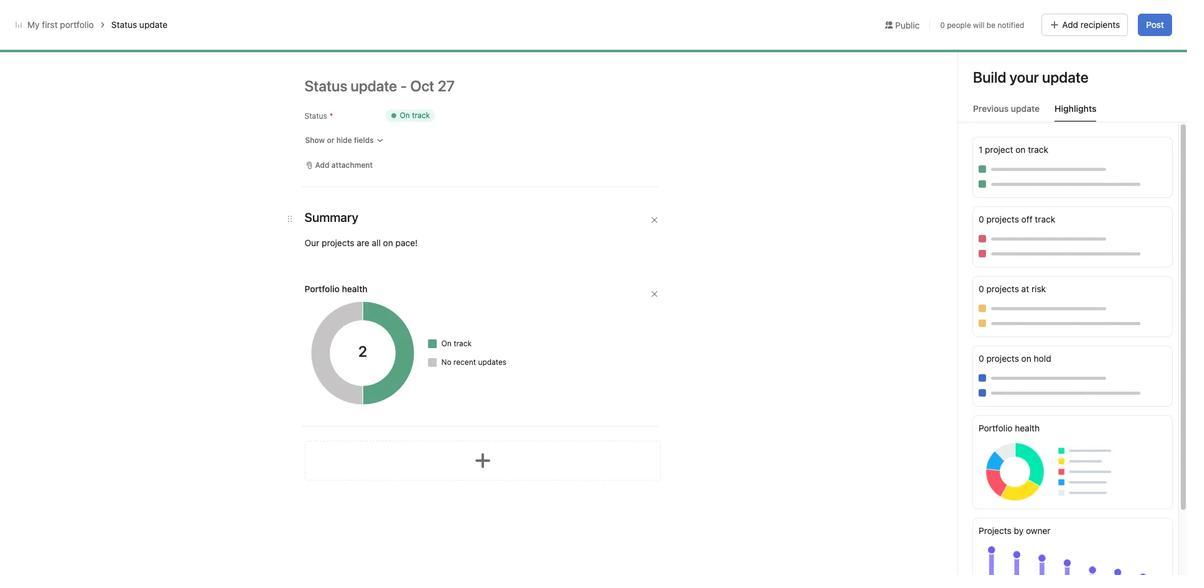 Task type: locate. For each thing, give the bounding box(es) containing it.
0 horizontal spatial into
[[669, 426, 684, 437]]

recent
[[454, 358, 476, 367]]

attachment
[[332, 161, 373, 170]]

track right recent
[[491, 357, 509, 366]]

1 horizontal spatial add
[[1063, 19, 1079, 30]]

portfolio health for portfolio health
[[305, 284, 368, 294]]

1 vertical spatial js
[[397, 326, 406, 335]]

tab list
[[959, 102, 1188, 123]]

info
[[1128, 10, 1141, 19]]

portfolio inside use portfolio status updates to give teammates and leaders visibility into how projects are progressing. asana can help you aggregate multiple project status updates into one streamlined report so you can focus on what matters most.
[[410, 426, 444, 437]]

portfolio up progressing.
[[410, 426, 444, 437]]

0 horizontal spatial are
[[357, 238, 370, 248]]

0 vertical spatial portfolio
[[408, 114, 464, 131]]

2 horizontal spatial status
[[648, 440, 673, 451]]

0 vertical spatial this
[[376, 114, 405, 131]]

my
[[27, 19, 40, 30], [204, 52, 221, 67]]

0 vertical spatial of
[[469, 294, 480, 309]]

of
[[469, 294, 480, 309], [468, 483, 475, 492]]

0 vertical spatial into
[[669, 426, 684, 437]]

no recent updates
[[442, 358, 507, 367]]

share
[[1078, 56, 1098, 66]]

1
[[979, 144, 983, 155]]

messages
[[410, 75, 451, 86]]

of left work
[[469, 294, 480, 309]]

0
[[941, 20, 946, 30], [979, 214, 985, 225], [979, 284, 985, 294], [979, 354, 985, 364]]

0 horizontal spatial add
[[315, 161, 330, 170]]

projects inside use portfolio status updates to give teammates and leaders visibility into how projects are progressing. asana can help you aggregate multiple project status updates into one streamlined report so you can focus on what matters most.
[[705, 426, 738, 437]]

1 horizontal spatial into
[[710, 440, 725, 451]]

0 vertical spatial project
[[986, 144, 1014, 155]]

1 project on track
[[979, 144, 1049, 155]]

2 horizontal spatial is
[[513, 294, 522, 309]]

is down title of update text box
[[467, 114, 478, 131]]

people
[[948, 20, 972, 30]]

on track down messages link on the left of the page
[[400, 111, 430, 120]]

are up one
[[392, 440, 405, 451]]

on inside use portfolio status updates to give teammates and leaders visibility into how projects are progressing. asana can help you aggregate multiple project status updates into one streamlined report so you can focus on what matters most.
[[556, 454, 566, 464]]

1 vertical spatial are
[[392, 440, 405, 451]]

2 horizontal spatial add
[[1089, 10, 1103, 19]]

1 vertical spatial on track
[[442, 339, 472, 349]]

of for oct
[[468, 483, 475, 492]]

you right so
[[497, 454, 512, 464]]

1 horizontal spatial status
[[305, 111, 327, 121]]

status for update
[[111, 19, 137, 30]]

update for status update
[[139, 19, 168, 30]]

0 horizontal spatial project
[[617, 440, 646, 451]]

portfolio health for portfolio health as of oct 27, 2023
[[392, 482, 455, 492]]

0 horizontal spatial is
[[411, 399, 418, 410]]

2 vertical spatial status
[[392, 357, 415, 367]]

your update
[[1010, 68, 1089, 86]]

updates right recent
[[478, 358, 507, 367]]

status up home link at left
[[111, 19, 137, 30]]

asana.
[[562, 399, 589, 410]]

show or hide fields button
[[300, 132, 390, 149]]

on track inside dropdown button
[[400, 111, 430, 120]]

portfolio left work
[[419, 294, 466, 309]]

1 horizontal spatial risk
[[1032, 284, 1047, 294]]

this down workload link
[[376, 114, 405, 131]]

0 horizontal spatial at
[[573, 184, 581, 194]]

0 vertical spatial on
[[400, 111, 410, 120]]

2 vertical spatial on track
[[479, 357, 509, 366]]

can down help
[[514, 454, 529, 464]]

1 vertical spatial is
[[513, 294, 522, 309]]

updates down how at bottom right
[[675, 440, 708, 451]]

update
[[139, 19, 168, 30], [1012, 103, 1040, 114], [522, 399, 550, 410]]

hide
[[337, 136, 352, 145]]

of inside the portfolio health as of oct 27, 2023
[[468, 483, 475, 492]]

can
[[486, 440, 501, 451], [514, 454, 529, 464]]

0 horizontal spatial risk
[[583, 184, 597, 194]]

1 horizontal spatial portfolio health
[[392, 482, 455, 492]]

into
[[669, 426, 684, 437], [710, 440, 725, 451]]

0 vertical spatial updates
[[478, 358, 507, 367]]

my first portfolio
[[27, 19, 94, 30]]

projects for projects at risk
[[538, 184, 570, 194]]

0 vertical spatial at
[[573, 184, 581, 194]]

0 vertical spatial is
[[467, 114, 478, 131]]

portfolio right sample
[[458, 399, 492, 410]]

report
[[459, 454, 483, 464]]

status left *
[[305, 111, 327, 121]]

1 vertical spatial of
[[468, 483, 475, 492]]

track right the project
[[430, 184, 450, 194]]

1 vertical spatial portfolio
[[979, 423, 1013, 434]]

0 horizontal spatial my
[[27, 19, 40, 30]]

add to starred image
[[320, 55, 330, 65]]

this left a
[[392, 399, 409, 410]]

1 horizontal spatial at
[[1022, 284, 1030, 294]]

on track right recent
[[479, 357, 509, 366]]

0 vertical spatial update
[[139, 19, 168, 30]]

1 vertical spatial in
[[552, 399, 559, 410]]

0 vertical spatial status
[[495, 399, 519, 410]]

work
[[483, 294, 510, 309]]

2 vertical spatial on
[[479, 357, 489, 366]]

home
[[32, 42, 56, 53]]

0 vertical spatial projects
[[538, 184, 570, 194]]

days
[[962, 14, 979, 24]]

1 horizontal spatial my
[[204, 52, 221, 67]]

use
[[392, 426, 408, 437]]

add for add attachment
[[315, 161, 330, 170]]

in left asana.
[[552, 399, 559, 410]]

on right recent
[[479, 357, 489, 366]]

portfolio up home link at left
[[60, 19, 94, 30]]

js up summary
[[397, 326, 406, 335]]

2 vertical spatial this
[[392, 399, 409, 410]]

1 vertical spatial projects
[[979, 526, 1012, 537]]

you down give at the bottom
[[523, 440, 537, 451]]

0 vertical spatial on track
[[400, 111, 430, 120]]

projects for are
[[322, 238, 355, 248]]

0 vertical spatial in
[[1032, 10, 1038, 19]]

project right 1 in the top right of the page
[[986, 144, 1014, 155]]

hold
[[1035, 354, 1052, 364]]

1 horizontal spatial projects
[[979, 526, 1012, 537]]

on up no
[[442, 339, 452, 349]]

1 horizontal spatial js
[[1045, 56, 1053, 66]]

what's in my trial?
[[1005, 10, 1070, 19]]

track right off
[[1036, 214, 1056, 225]]

public
[[896, 20, 920, 30]]

our
[[305, 238, 320, 248]]

is left a
[[411, 399, 418, 410]]

portfolio left health on the right of the page
[[979, 423, 1013, 434]]

track inside dropdown button
[[412, 111, 430, 120]]

js up the your update
[[1045, 56, 1053, 66]]

build your update
[[974, 68, 1089, 86]]

updates up the asana
[[473, 426, 506, 437]]

1 horizontal spatial on track
[[442, 339, 472, 349]]

0 horizontal spatial in
[[552, 399, 559, 410]]

0 horizontal spatial can
[[486, 440, 501, 451]]

my down portfolios link in the top of the page
[[204, 52, 221, 67]]

1 horizontal spatial portfolio
[[979, 423, 1013, 434]]

0 horizontal spatial update
[[139, 19, 168, 30]]

1 horizontal spatial status
[[495, 399, 519, 410]]

my left first
[[27, 19, 40, 30]]

on right the all
[[383, 238, 393, 248]]

1 vertical spatial status
[[305, 111, 327, 121]]

2 horizontal spatial status
[[392, 357, 415, 367]]

so
[[486, 454, 495, 464]]

is right work
[[513, 294, 522, 309]]

projects for off
[[987, 214, 1020, 225]]

portfolio health down our at the top left of page
[[305, 284, 368, 294]]

on
[[1016, 144, 1026, 155], [417, 184, 427, 194], [383, 238, 393, 248], [525, 294, 539, 309], [1022, 354, 1032, 364], [556, 454, 566, 464]]

*
[[330, 111, 333, 121]]

js
[[1045, 56, 1053, 66], [397, 326, 406, 335]]

1 vertical spatial updates
[[473, 426, 506, 437]]

will
[[974, 20, 985, 30]]

portfolio
[[60, 19, 94, 30], [419, 294, 466, 309], [458, 399, 492, 410], [410, 426, 444, 437]]

1 horizontal spatial in
[[1032, 10, 1038, 19]]

1 vertical spatial can
[[514, 454, 529, 464]]

status up the asana
[[446, 426, 471, 437]]

1 horizontal spatial you
[[523, 440, 537, 451]]

project up most.
[[617, 440, 646, 451]]

0 vertical spatial status
[[111, 19, 137, 30]]

0 for 0 projects on hold
[[979, 354, 985, 364]]

status down visibility
[[648, 440, 673, 451]]

on track button
[[377, 105, 443, 127]]

show options image
[[303, 55, 313, 65]]

0 horizontal spatial on track
[[400, 111, 430, 120]]

0 vertical spatial portfolio health
[[305, 284, 368, 294]]

previous
[[974, 103, 1009, 114]]

0 horizontal spatial js
[[397, 326, 406, 335]]

status up to
[[495, 399, 519, 410]]

on down aggregate at the bottom left
[[556, 454, 566, 464]]

1 vertical spatial status
[[446, 426, 471, 437]]

this is a sample portfolio status update in asana.
[[392, 399, 589, 410]]

list box
[[447, 5, 746, 25]]

add inside popup button
[[315, 161, 330, 170]]

of right as at the left bottom of page
[[468, 483, 475, 492]]

1 vertical spatial update
[[1012, 103, 1040, 114]]

1 vertical spatial on
[[442, 339, 452, 349]]

status up summary
[[392, 357, 415, 367]]

0 projects on hold
[[979, 354, 1052, 364]]

1 vertical spatial risk
[[1032, 284, 1047, 294]]

0 vertical spatial can
[[486, 440, 501, 451]]

status
[[495, 399, 519, 410], [446, 426, 471, 437], [648, 440, 673, 451]]

projects for on
[[987, 354, 1020, 364]]

are left the all
[[357, 238, 370, 248]]

on down messages link on the left of the page
[[400, 111, 410, 120]]

portfolio health down streamlined
[[392, 482, 455, 492]]

0 horizontal spatial portfolio health
[[305, 284, 368, 294]]

0 horizontal spatial status
[[446, 426, 471, 437]]

add
[[1089, 10, 1103, 19], [1063, 19, 1079, 30], [315, 161, 330, 170]]

add for add billing info
[[1089, 10, 1103, 19]]

1 horizontal spatial project
[[986, 144, 1014, 155]]

progress link
[[304, 75, 341, 92]]

1 vertical spatial project
[[617, 440, 646, 451]]

no
[[442, 358, 452, 367]]

portfolio
[[408, 114, 464, 131], [979, 423, 1013, 434]]

portfolio health
[[305, 284, 368, 294], [392, 482, 455, 492]]

on track up recent
[[442, 339, 472, 349]]

2 vertical spatial status
[[648, 440, 673, 451]]

focus
[[531, 454, 553, 464]]

30
[[951, 14, 960, 24]]

0 projects at risk
[[979, 284, 1047, 294]]

0 horizontal spatial on
[[400, 111, 410, 120]]

updates
[[478, 358, 507, 367], [473, 426, 506, 437], [675, 440, 708, 451]]

projects
[[538, 184, 570, 194], [979, 526, 1012, 537]]

what's
[[1005, 10, 1030, 19]]

0 vertical spatial my
[[27, 19, 40, 30]]

1 horizontal spatial are
[[392, 440, 405, 451]]

this portfolio of work is on track! link
[[392, 294, 575, 309]]

portfolio down messages link on the left of the page
[[408, 114, 464, 131]]

projects
[[987, 214, 1020, 225], [322, 238, 355, 248], [987, 284, 1020, 294], [987, 354, 1020, 364], [705, 426, 738, 437]]

0 horizontal spatial status
[[111, 19, 137, 30]]

1 vertical spatial portfolio health
[[392, 482, 455, 492]]

1 vertical spatial at
[[1022, 284, 1030, 294]]

on track
[[400, 111, 430, 120], [442, 339, 472, 349], [479, 357, 509, 366]]

track down messages link on the left of the page
[[412, 111, 430, 120]]

track down the previous update
[[1029, 144, 1049, 155]]

this down latest status
[[392, 294, 416, 309]]

1 horizontal spatial update
[[522, 399, 550, 410]]

status
[[111, 19, 137, 30], [305, 111, 327, 121], [392, 357, 415, 367]]

0 horizontal spatial you
[[497, 454, 512, 464]]

2 horizontal spatial on track
[[479, 357, 509, 366]]

2 horizontal spatial update
[[1012, 103, 1040, 114]]

can up so
[[486, 440, 501, 451]]

in inside "button"
[[1032, 10, 1038, 19]]

left
[[981, 14, 992, 24]]

track
[[412, 111, 430, 120], [1029, 144, 1049, 155], [430, 184, 450, 194], [1036, 214, 1056, 225], [454, 339, 472, 349], [491, 357, 509, 366]]

project
[[386, 184, 415, 194]]

1 vertical spatial this
[[392, 294, 416, 309]]

on
[[400, 111, 410, 120], [442, 339, 452, 349], [479, 357, 489, 366]]

0 horizontal spatial projects
[[538, 184, 570, 194]]

in left my
[[1032, 10, 1038, 19]]

0 people will be notified
[[941, 20, 1025, 30]]

1 vertical spatial my
[[204, 52, 221, 67]]



Task type: vqa. For each thing, say whether or not it's contained in the screenshot.
Mark complete checkbox
no



Task type: describe. For each thing, give the bounding box(es) containing it.
status update
[[111, 19, 168, 30]]

projects by owner
[[979, 526, 1051, 537]]

30 days left
[[951, 14, 992, 24]]

aggregate
[[540, 440, 581, 451]]

messages link
[[410, 75, 451, 92]]

and
[[585, 426, 600, 437]]

all
[[372, 238, 381, 248]]

owner
[[1027, 526, 1051, 537]]

leaders
[[602, 426, 631, 437]]

health
[[1016, 423, 1040, 434]]

sample
[[427, 399, 456, 410]]

2 vertical spatial updates
[[675, 440, 708, 451]]

my for my first portfolio
[[27, 19, 40, 30]]

one
[[392, 454, 407, 464]]

0 for 0 projects at risk
[[979, 284, 985, 294]]

this for this is a sample portfolio status update in asana.
[[392, 399, 409, 410]]

add recipients
[[1063, 19, 1121, 30]]

add for add recipients
[[1063, 19, 1079, 30]]

as
[[457, 483, 465, 492]]

my first portfolio link
[[27, 19, 94, 30]]

help
[[503, 440, 521, 451]]

this portfolio of work is on track!
[[392, 294, 575, 309]]

Title of update text field
[[305, 72, 678, 100]]

notified
[[998, 20, 1025, 30]]

this for this portfolio is
[[376, 114, 405, 131]]

matters
[[590, 454, 621, 464]]

Section title text field
[[305, 209, 359, 227]]

0 projects off track
[[979, 214, 1056, 225]]

2 vertical spatial is
[[411, 399, 418, 410]]

teammates
[[538, 426, 582, 437]]

on left hold
[[1022, 354, 1032, 364]]

add billing info button
[[1083, 6, 1147, 24]]

projects for at
[[987, 284, 1020, 294]]

highlights
[[1055, 103, 1097, 114]]

0 vertical spatial are
[[357, 238, 370, 248]]

how
[[686, 426, 703, 437]]

add billing info
[[1089, 10, 1141, 19]]

1 horizontal spatial on
[[442, 339, 452, 349]]

remove section image
[[651, 217, 658, 224]]

2023
[[504, 483, 522, 492]]

are inside use portfolio status updates to give teammates and leaders visibility into how projects are progressing. asana can help you aggregate multiple project status updates into one streamlined report so you can focus on what matters most.
[[392, 440, 405, 451]]

first portfolio
[[224, 52, 296, 67]]

on right the project
[[417, 184, 427, 194]]

update for previous update
[[1012, 103, 1040, 114]]

1 vertical spatial you
[[497, 454, 512, 464]]

our projects are all on pace!
[[305, 238, 418, 248]]

be
[[987, 20, 996, 30]]

first
[[42, 19, 58, 30]]

27,
[[492, 483, 502, 492]]

add attachment
[[315, 161, 373, 170]]

tab list containing previous update
[[959, 102, 1188, 123]]

projects at risk
[[538, 184, 597, 194]]

progress
[[304, 75, 341, 86]]

or
[[327, 136, 335, 145]]

my
[[1040, 10, 1051, 19]]

use portfolio status updates to give teammates and leaders visibility into how projects are progressing. asana can help you aggregate multiple project status updates into one streamlined report so you can focus on what matters most.
[[392, 426, 740, 464]]

to
[[508, 426, 516, 437]]

give
[[519, 426, 535, 437]]

remove chart image
[[651, 291, 658, 298]]

what's in my trial? button
[[1000, 6, 1076, 24]]

0 for 0 projects off track
[[979, 214, 985, 225]]

0 vertical spatial risk
[[583, 184, 597, 194]]

summary
[[392, 379, 446, 393]]

track!
[[542, 294, 575, 309]]

recipients
[[1081, 19, 1121, 30]]

fields
[[354, 136, 374, 145]]

my first portfolio
[[204, 52, 296, 67]]

build
[[974, 68, 1007, 86]]

project inside use portfolio status updates to give teammates and leaders visibility into how projects are progressing. asana can help you aggregate multiple project status updates into one streamlined report so you can focus on what matters most.
[[617, 440, 646, 451]]

oct
[[477, 483, 490, 492]]

1 horizontal spatial is
[[467, 114, 478, 131]]

pace!
[[396, 238, 418, 248]]

2 vertical spatial update
[[522, 399, 550, 410]]

on left the track!
[[525, 294, 539, 309]]

status *
[[305, 111, 333, 121]]

what
[[568, 454, 588, 464]]

add recipients button
[[1042, 14, 1129, 36]]

on inside dropdown button
[[400, 111, 410, 120]]

progressing.
[[407, 440, 457, 451]]

project on track
[[386, 184, 450, 194]]

0 vertical spatial js
[[1045, 56, 1053, 66]]

by
[[1015, 526, 1024, 537]]

visibility
[[634, 426, 666, 437]]

this portfolio is
[[376, 114, 481, 131]]

previous update
[[974, 103, 1040, 114]]

projects for projects by owner
[[979, 526, 1012, 537]]

status for *
[[305, 111, 327, 121]]

portfolios
[[204, 39, 243, 49]]

portfolio health as of oct 27, 2023
[[392, 482, 522, 492]]

1 horizontal spatial can
[[514, 454, 529, 464]]

billing
[[1105, 10, 1126, 19]]

trial?
[[1053, 10, 1070, 19]]

this for this portfolio of work is on track!
[[392, 294, 416, 309]]

0 for 0 people will be notified
[[941, 20, 946, 30]]

streamlined
[[409, 454, 456, 464]]

my for my first portfolio
[[204, 52, 221, 67]]

portfolio health
[[979, 423, 1040, 434]]

add report section image
[[473, 451, 493, 471]]

on right 1 in the top right of the page
[[1016, 144, 1026, 155]]

post button
[[1139, 14, 1173, 36]]

of for work
[[469, 294, 480, 309]]

track up recent
[[454, 339, 472, 349]]

post
[[1147, 19, 1165, 30]]

0 vertical spatial you
[[523, 440, 537, 451]]

a
[[420, 399, 425, 410]]

most.
[[623, 454, 646, 464]]

show or hide fields
[[305, 136, 374, 145]]

2 horizontal spatial on
[[479, 357, 489, 366]]

0 horizontal spatial portfolio
[[408, 114, 464, 131]]

latest status
[[376, 242, 437, 253]]

asana
[[460, 440, 484, 451]]

1 vertical spatial into
[[710, 440, 725, 451]]



